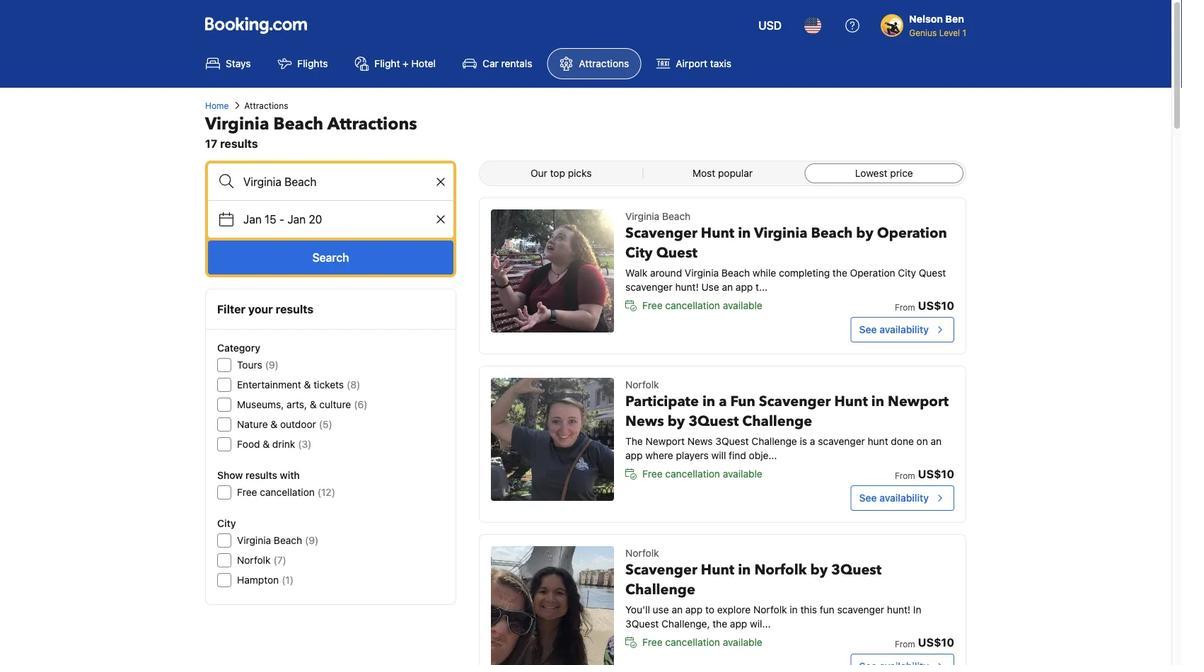 Task type: describe. For each thing, give the bounding box(es) containing it.
filter
[[217, 302, 246, 316]]

stays link
[[194, 48, 263, 79]]

your account menu nelson ben genius level 1 element
[[881, 6, 972, 39]]

completing
[[779, 267, 830, 279]]

in up explore
[[738, 560, 751, 580]]

category
[[217, 342, 260, 354]]

free cancellation available for by
[[642, 468, 763, 480]]

us$10 for scavenger hunt in norfolk by 3quest challenge
[[918, 636, 954, 649]]

hunt inside virginia beach scavenger hunt in virginia beach by operation city quest walk around virginia beach while completing the operation city quest scavenger hunt! use an app t...
[[701, 224, 735, 243]]

stays
[[226, 58, 251, 69]]

challenge inside norfolk scavenger hunt in norfolk by 3quest challenge you'll use an app to explore norfolk in this fun scavenger hunt! in 3quest challenge, the app wil...
[[626, 580, 695, 600]]

culture
[[319, 399, 351, 410]]

search button
[[208, 241, 454, 275]]

17
[[205, 137, 217, 150]]

an for participate in a fun scavenger hunt in newport news by 3quest challenge
[[931, 435, 942, 447]]

flight + hotel
[[375, 58, 436, 69]]

nature & outdoor (5)
[[237, 418, 332, 430]]

booking.com image
[[205, 17, 307, 34]]

search
[[312, 251, 349, 264]]

the inside virginia beach scavenger hunt in virginia beach by operation city quest walk around virginia beach while completing the operation city quest scavenger hunt! use an app t...
[[833, 267, 847, 279]]

(1)
[[282, 574, 294, 586]]

where
[[645, 450, 673, 461]]

(8)
[[347, 379, 360, 391]]

see for by
[[859, 324, 877, 335]]

3quest down you'll
[[626, 618, 659, 630]]

your
[[248, 302, 273, 316]]

with
[[280, 469, 300, 481]]

the inside norfolk scavenger hunt in norfolk by 3quest challenge you'll use an app to explore norfolk in this fun scavenger hunt! in 3quest challenge, the app wil...
[[713, 618, 727, 630]]

ben
[[946, 13, 964, 25]]

rentals
[[501, 58, 532, 69]]

& for outdoor
[[271, 418, 277, 430]]

norfolk up this at the right bottom of the page
[[755, 560, 807, 580]]

around
[[650, 267, 682, 279]]

find
[[729, 450, 746, 461]]

(6)
[[354, 399, 368, 410]]

hunt! inside virginia beach scavenger hunt in virginia beach by operation city quest walk around virginia beach while completing the operation city quest scavenger hunt! use an app t...
[[675, 281, 699, 293]]

see availability for participate in a fun scavenger hunt in newport news by 3quest challenge
[[859, 492, 929, 504]]

museums,
[[237, 399, 284, 410]]

virginia beach scavenger hunt in virginia beach by operation city quest walk around virginia beach while completing the operation city quest scavenger hunt! use an app t...
[[626, 210, 947, 293]]

car rentals link
[[451, 48, 544, 79]]

1 vertical spatial attractions
[[244, 100, 288, 110]]

free for scavenger hunt in virginia beach by operation city quest
[[642, 300, 663, 311]]

hunt inside norfolk scavenger hunt in norfolk by 3quest challenge you'll use an app to explore norfolk in this fun scavenger hunt! in 3quest challenge, the app wil...
[[701, 560, 735, 580]]

0 horizontal spatial a
[[719, 392, 727, 411]]

free cancellation available for an
[[642, 636, 763, 648]]

-
[[279, 213, 285, 226]]

nelson
[[909, 13, 943, 25]]

by inside norfolk participate in a fun scavenger hunt in newport news by 3quest challenge the newport news 3quest challenge is a scavenger hunt done on an app where players will find obje...
[[668, 412, 685, 431]]

virginia for scavenger
[[626, 210, 660, 222]]

beach for scavenger
[[662, 210, 691, 222]]

fun
[[820, 604, 835, 616]]

airport taxis
[[676, 58, 732, 69]]

home
[[205, 100, 229, 110]]

airport taxis link
[[644, 48, 744, 79]]

app left to
[[685, 604, 703, 616]]

jan 15 - jan 20
[[243, 213, 322, 226]]

virginia for attractions
[[205, 112, 269, 135]]

flight
[[375, 58, 400, 69]]

2 jan from the left
[[287, 213, 306, 226]]

from for participate in a fun scavenger hunt in newport news by 3quest challenge
[[895, 471, 915, 480]]

2 vertical spatial results
[[245, 469, 277, 481]]

you'll
[[626, 604, 650, 616]]

hampton (1)
[[237, 574, 294, 586]]

our top picks
[[531, 167, 592, 179]]

0 horizontal spatial (9)
[[265, 359, 279, 371]]

to
[[705, 604, 715, 616]]

show results with
[[217, 469, 300, 481]]

flight + hotel link
[[343, 48, 448, 79]]

most popular
[[693, 167, 753, 179]]

from us$10 for participate in a fun scavenger hunt in newport news by 3quest challenge
[[895, 467, 954, 481]]

norfolk for scavenger
[[626, 547, 659, 559]]

lowest price
[[855, 167, 913, 179]]

us$10 for scavenger hunt in virginia beach by operation city quest
[[918, 299, 954, 312]]

+
[[403, 58, 409, 69]]

participate
[[626, 392, 699, 411]]

food
[[237, 438, 260, 450]]

1 horizontal spatial city
[[626, 243, 653, 263]]

results inside virginia beach attractions 17 results
[[220, 137, 258, 150]]

entertainment
[[237, 379, 301, 391]]

price
[[890, 167, 913, 179]]

available for challenge
[[723, 468, 763, 480]]

flights
[[297, 58, 328, 69]]

car rentals
[[483, 58, 532, 69]]

0 horizontal spatial city
[[217, 518, 236, 529]]

taxis
[[710, 58, 732, 69]]

airport
[[676, 58, 708, 69]]

virginia for (9)
[[237, 535, 271, 546]]

Where are you going? search field
[[208, 163, 454, 200]]

flights link
[[266, 48, 340, 79]]

1 vertical spatial results
[[276, 302, 314, 316]]

1 jan from the left
[[243, 213, 262, 226]]

lowest
[[855, 167, 888, 179]]

outdoor
[[280, 418, 316, 430]]

tours (9)
[[237, 359, 279, 371]]

will
[[711, 450, 726, 461]]

home link
[[205, 99, 229, 112]]

from us$10 for scavenger hunt in virginia beach by operation city quest
[[895, 299, 954, 312]]

by inside virginia beach scavenger hunt in virginia beach by operation city quest walk around virginia beach while completing the operation city quest scavenger hunt! use an app t...
[[856, 224, 874, 243]]

1 vertical spatial challenge
[[752, 435, 797, 447]]

virginia beach (9)
[[237, 535, 319, 546]]

an for scavenger hunt in virginia beach by operation city quest
[[722, 281, 733, 293]]

from for scavenger hunt in norfolk by 3quest challenge
[[895, 639, 915, 649]]

in up hunt
[[872, 392, 884, 411]]

beach for attractions
[[273, 112, 323, 135]]

nature
[[237, 418, 268, 430]]

while
[[753, 267, 776, 279]]

3quest up find
[[716, 435, 749, 447]]

arts,
[[287, 399, 307, 410]]

obje...
[[749, 450, 777, 461]]

genius
[[909, 28, 937, 37]]

tours
[[237, 359, 262, 371]]

in left this at the right bottom of the page
[[790, 604, 798, 616]]

virginia beach attractions 17 results
[[205, 112, 417, 150]]

in
[[913, 604, 922, 616]]

(7)
[[273, 554, 286, 566]]

virginia up while
[[754, 224, 808, 243]]

show
[[217, 469, 243, 481]]

cancellation for participate
[[665, 468, 720, 480]]

food & drink (3)
[[237, 438, 312, 450]]

wil...
[[750, 618, 771, 630]]

3quest up will
[[689, 412, 739, 431]]

app inside norfolk participate in a fun scavenger hunt in newport news by 3quest challenge the newport news 3quest challenge is a scavenger hunt done on an app where players will find obje...
[[626, 450, 643, 461]]

t...
[[756, 281, 768, 293]]

norfolk for (7)
[[237, 554, 271, 566]]

on
[[917, 435, 928, 447]]

scavenger hunt in virginia beach by operation city quest image
[[491, 209, 614, 333]]

scavenger inside virginia beach scavenger hunt in virginia beach by operation city quest walk around virginia beach while completing the operation city quest scavenger hunt! use an app t...
[[626, 281, 673, 293]]

this
[[801, 604, 817, 616]]

& for drink
[[263, 438, 270, 450]]



Task type: locate. For each thing, give the bounding box(es) containing it.
a left fun
[[719, 392, 727, 411]]

1 vertical spatial hunt
[[835, 392, 868, 411]]

in left fun
[[702, 392, 715, 411]]

top
[[550, 167, 565, 179]]

available down find
[[723, 468, 763, 480]]

fun
[[730, 392, 755, 411]]

(5)
[[319, 418, 332, 430]]

free cancellation available down use
[[642, 300, 763, 311]]

challenge,
[[662, 618, 710, 630]]

hampton
[[237, 574, 279, 586]]

2 availability from the top
[[880, 492, 929, 504]]

entertainment & tickets (8)
[[237, 379, 360, 391]]

1 available from the top
[[723, 300, 763, 311]]

available
[[723, 300, 763, 311], [723, 468, 763, 480], [723, 636, 763, 648]]

0 vertical spatial from
[[895, 302, 915, 312]]

0 vertical spatial challenge
[[742, 412, 812, 431]]

availability for participate in a fun scavenger hunt in newport news by 3quest challenge
[[880, 492, 929, 504]]

operation
[[877, 224, 947, 243], [850, 267, 895, 279]]

free down where
[[642, 468, 663, 480]]

by
[[856, 224, 874, 243], [668, 412, 685, 431], [811, 560, 828, 580]]

3 us$10 from the top
[[918, 636, 954, 649]]

0 horizontal spatial news
[[626, 412, 664, 431]]

1 vertical spatial city
[[898, 267, 916, 279]]

2 see availability from the top
[[859, 492, 929, 504]]

us$10
[[918, 299, 954, 312], [918, 467, 954, 481], [918, 636, 954, 649]]

1 vertical spatial a
[[810, 435, 815, 447]]

see
[[859, 324, 877, 335], [859, 492, 877, 504]]

done
[[891, 435, 914, 447]]

1 vertical spatial an
[[931, 435, 942, 447]]

the down to
[[713, 618, 727, 630]]

see for in
[[859, 492, 877, 504]]

2 horizontal spatial by
[[856, 224, 874, 243]]

2 vertical spatial scavenger
[[626, 560, 698, 580]]

2 horizontal spatial city
[[898, 267, 916, 279]]

0 vertical spatial hunt!
[[675, 281, 699, 293]]

an inside norfolk scavenger hunt in norfolk by 3quest challenge you'll use an app to explore norfolk in this fun scavenger hunt! in 3quest challenge, the app wil...
[[672, 604, 683, 616]]

tickets
[[314, 379, 344, 391]]

app down explore
[[730, 618, 747, 630]]

2 vertical spatial from
[[895, 639, 915, 649]]

availability
[[880, 324, 929, 335], [880, 492, 929, 504]]

hotel
[[412, 58, 436, 69]]

in inside virginia beach scavenger hunt in virginia beach by operation city quest walk around virginia beach while completing the operation city quest scavenger hunt! use an app t...
[[738, 224, 751, 243]]

1 see availability from the top
[[859, 324, 929, 335]]

scavenger inside norfolk scavenger hunt in norfolk by 3quest challenge you'll use an app to explore norfolk in this fun scavenger hunt! in 3quest challenge, the app wil...
[[626, 560, 698, 580]]

0 horizontal spatial attractions
[[244, 100, 288, 110]]

1
[[963, 28, 966, 37]]

operation right completing
[[850, 267, 895, 279]]

beach for (9)
[[274, 535, 302, 546]]

virginia inside virginia beach attractions 17 results
[[205, 112, 269, 135]]

1 vertical spatial by
[[668, 412, 685, 431]]

an inside norfolk participate in a fun scavenger hunt in newport news by 3quest challenge the newport news 3quest challenge is a scavenger hunt done on an app where players will find obje...
[[931, 435, 942, 447]]

from us$10
[[895, 299, 954, 312], [895, 467, 954, 481], [895, 636, 954, 649]]

1 vertical spatial newport
[[646, 435, 685, 447]]

virginia up "walk"
[[626, 210, 660, 222]]

1 horizontal spatial newport
[[888, 392, 949, 411]]

1 vertical spatial scavenger
[[818, 435, 865, 447]]

challenge up is
[[742, 412, 812, 431]]

challenge up use
[[626, 580, 695, 600]]

0 vertical spatial us$10
[[918, 299, 954, 312]]

1 vertical spatial from us$10
[[895, 467, 954, 481]]

drink
[[272, 438, 295, 450]]

norfolk up 'hampton'
[[237, 554, 271, 566]]

2 vertical spatial city
[[217, 518, 236, 529]]

scavenger hunt in norfolk by 3quest challenge image
[[491, 546, 614, 665]]

2 vertical spatial attractions
[[327, 112, 417, 135]]

0 vertical spatial attractions
[[579, 58, 629, 69]]

scavenger right the fun
[[837, 604, 884, 616]]

use
[[702, 281, 719, 293]]

free cancellation available down players
[[642, 468, 763, 480]]

0 vertical spatial an
[[722, 281, 733, 293]]

1 horizontal spatial news
[[688, 435, 713, 447]]

scavenger
[[626, 281, 673, 293], [818, 435, 865, 447], [837, 604, 884, 616]]

free down use
[[642, 636, 663, 648]]

newport up on
[[888, 392, 949, 411]]

3 from from the top
[[895, 639, 915, 649]]

2 horizontal spatial attractions
[[579, 58, 629, 69]]

norfolk up wil... on the bottom
[[754, 604, 787, 616]]

0 horizontal spatial newport
[[646, 435, 685, 447]]

3 free cancellation available from the top
[[642, 636, 763, 648]]

virginia down the home link
[[205, 112, 269, 135]]

results right 17
[[220, 137, 258, 150]]

the right completing
[[833, 267, 847, 279]]

1 vertical spatial availability
[[880, 492, 929, 504]]

1 vertical spatial news
[[688, 435, 713, 447]]

by down participate on the right bottom
[[668, 412, 685, 431]]

2 vertical spatial us$10
[[918, 636, 954, 649]]

from for scavenger hunt in virginia beach by operation city quest
[[895, 302, 915, 312]]

0 vertical spatial newport
[[888, 392, 949, 411]]

(12)
[[318, 486, 335, 498]]

(9) down (12) at the left bottom of page
[[305, 535, 319, 546]]

the
[[626, 435, 643, 447]]

1 vertical spatial see
[[859, 492, 877, 504]]

free down around
[[642, 300, 663, 311]]

0 vertical spatial free cancellation available
[[642, 300, 763, 311]]

scavenger inside norfolk participate in a fun scavenger hunt in newport news by 3quest challenge the newport news 3quest challenge is a scavenger hunt done on an app where players will find obje...
[[759, 392, 831, 411]]

norfolk participate in a fun scavenger hunt in newport news by 3quest challenge the newport news 3quest challenge is a scavenger hunt done on an app where players will find obje...
[[626, 379, 949, 461]]

2 vertical spatial an
[[672, 604, 683, 616]]

level
[[939, 28, 960, 37]]

an inside virginia beach scavenger hunt in virginia beach by operation city quest walk around virginia beach while completing the operation city quest scavenger hunt! use an app t...
[[722, 281, 733, 293]]

0 vertical spatial news
[[626, 412, 664, 431]]

1 vertical spatial quest
[[919, 267, 946, 279]]

1 horizontal spatial jan
[[287, 213, 306, 226]]

1 see from the top
[[859, 324, 877, 335]]

hunt! left in at the bottom
[[887, 604, 911, 616]]

norfolk inside norfolk participate in a fun scavenger hunt in newport news by 3quest challenge the newport news 3quest challenge is a scavenger hunt done on an app where players will find obje...
[[626, 379, 659, 391]]

a
[[719, 392, 727, 411], [810, 435, 815, 447]]

walk
[[626, 267, 648, 279]]

(9)
[[265, 359, 279, 371], [305, 535, 319, 546]]

museums, arts, & culture (6)
[[237, 399, 368, 410]]

in
[[738, 224, 751, 243], [702, 392, 715, 411], [872, 392, 884, 411], [738, 560, 751, 580], [790, 604, 798, 616]]

attractions
[[579, 58, 629, 69], [244, 100, 288, 110], [327, 112, 417, 135]]

cancellation
[[665, 300, 720, 311], [665, 468, 720, 480], [260, 486, 315, 498], [665, 636, 720, 648]]

availability for scavenger hunt in virginia beach by operation city quest
[[880, 324, 929, 335]]

norfolk up participate on the right bottom
[[626, 379, 659, 391]]

free for scavenger hunt in norfolk by 3quest challenge
[[642, 636, 663, 648]]

by inside norfolk scavenger hunt in norfolk by 3quest challenge you'll use an app to explore norfolk in this fun scavenger hunt! in 3quest challenge, the app wil...
[[811, 560, 828, 580]]

0 horizontal spatial hunt!
[[675, 281, 699, 293]]

cancellation for beach
[[665, 300, 720, 311]]

& right arts,
[[310, 399, 317, 410]]

popular
[[718, 167, 753, 179]]

free cancellation available for quest
[[642, 300, 763, 311]]

picks
[[568, 167, 592, 179]]

available for to
[[723, 636, 763, 648]]

2 horizontal spatial an
[[931, 435, 942, 447]]

beach down flights link
[[273, 112, 323, 135]]

challenge up obje...
[[752, 435, 797, 447]]

0 horizontal spatial by
[[668, 412, 685, 431]]

1 vertical spatial free cancellation available
[[642, 468, 763, 480]]

car
[[483, 58, 499, 69]]

0 horizontal spatial jan
[[243, 213, 262, 226]]

beach up (7)
[[274, 535, 302, 546]]

operation down price
[[877, 224, 947, 243]]

app inside virginia beach scavenger hunt in virginia beach by operation city quest walk around virginia beach while completing the operation city quest scavenger hunt! use an app t...
[[736, 281, 753, 293]]

participate in a fun scavenger hunt in newport news by 3quest challenge image
[[491, 378, 614, 501]]

norfolk up you'll
[[626, 547, 659, 559]]

hunt up use
[[701, 224, 735, 243]]

news up the
[[626, 412, 664, 431]]

1 from us$10 from the top
[[895, 299, 954, 312]]

from
[[895, 302, 915, 312], [895, 471, 915, 480], [895, 639, 915, 649]]

0 vertical spatial scavenger
[[626, 224, 698, 243]]

hunt
[[701, 224, 735, 243], [835, 392, 868, 411], [701, 560, 735, 580]]

results right the your on the left top of the page
[[276, 302, 314, 316]]

hunt! left use
[[675, 281, 699, 293]]

free down show results with
[[237, 486, 257, 498]]

2 from us$10 from the top
[[895, 467, 954, 481]]

& up museums, arts, & culture (6)
[[304, 379, 311, 391]]

attractions inside virginia beach attractions 17 results
[[327, 112, 417, 135]]

a right is
[[810, 435, 815, 447]]

free for participate in a fun scavenger hunt in newport news by 3quest challenge
[[642, 468, 663, 480]]

scavenger inside norfolk scavenger hunt in norfolk by 3quest challenge you'll use an app to explore norfolk in this fun scavenger hunt! in 3quest challenge, the app wil...
[[837, 604, 884, 616]]

0 horizontal spatial quest
[[656, 243, 698, 263]]

scavenger up use
[[626, 560, 698, 580]]

jan left 15
[[243, 213, 262, 226]]

app left 't...'
[[736, 281, 753, 293]]

1 horizontal spatial (9)
[[305, 535, 319, 546]]

hunt up hunt
[[835, 392, 868, 411]]

cancellation down with
[[260, 486, 315, 498]]

1 vertical spatial operation
[[850, 267, 895, 279]]

0 horizontal spatial the
[[713, 618, 727, 630]]

scavenger left hunt
[[818, 435, 865, 447]]

scavenger up around
[[626, 224, 698, 243]]

hunt
[[868, 435, 888, 447]]

free cancellation available down challenge,
[[642, 636, 763, 648]]

usd
[[758, 19, 782, 32]]

hunt! inside norfolk scavenger hunt in norfolk by 3quest challenge you'll use an app to explore norfolk in this fun scavenger hunt! in 3quest challenge, the app wil...
[[887, 604, 911, 616]]

1 vertical spatial us$10
[[918, 467, 954, 481]]

most
[[693, 167, 715, 179]]

0 vertical spatial scavenger
[[626, 281, 673, 293]]

0 vertical spatial hunt
[[701, 224, 735, 243]]

free cancellation available
[[642, 300, 763, 311], [642, 468, 763, 480], [642, 636, 763, 648]]

beach up around
[[662, 210, 691, 222]]

1 us$10 from the top
[[918, 299, 954, 312]]

3 from us$10 from the top
[[895, 636, 954, 649]]

2 us$10 from the top
[[918, 467, 954, 481]]

0 vertical spatial from us$10
[[895, 299, 954, 312]]

scavenger inside virginia beach scavenger hunt in virginia beach by operation city quest walk around virginia beach while completing the operation city quest scavenger hunt! use an app t...
[[626, 224, 698, 243]]

jan
[[243, 213, 262, 226], [287, 213, 306, 226]]

2 vertical spatial from us$10
[[895, 636, 954, 649]]

norfolk scavenger hunt in norfolk by 3quest challenge you'll use an app to explore norfolk in this fun scavenger hunt! in 3quest challenge, the app wil...
[[626, 547, 922, 630]]

2 vertical spatial by
[[811, 560, 828, 580]]

1 horizontal spatial hunt!
[[887, 604, 911, 616]]

1 horizontal spatial an
[[722, 281, 733, 293]]

2 vertical spatial free cancellation available
[[642, 636, 763, 648]]

results
[[220, 137, 258, 150], [276, 302, 314, 316], [245, 469, 277, 481]]

in down popular
[[738, 224, 751, 243]]

attractions link
[[547, 48, 641, 79]]

news up players
[[688, 435, 713, 447]]

1 from from the top
[[895, 302, 915, 312]]

1 horizontal spatial attractions
[[327, 112, 417, 135]]

quest
[[656, 243, 698, 263], [919, 267, 946, 279]]

filter your results
[[217, 302, 314, 316]]

0 vertical spatial the
[[833, 267, 847, 279]]

virginia up norfolk (7)
[[237, 535, 271, 546]]

scavenger up is
[[759, 392, 831, 411]]

0 vertical spatial see availability
[[859, 324, 929, 335]]

beach up completing
[[811, 224, 853, 243]]

explore
[[717, 604, 751, 616]]

0 vertical spatial availability
[[880, 324, 929, 335]]

2 available from the top
[[723, 468, 763, 480]]

usd button
[[750, 8, 790, 42]]

& for tickets
[[304, 379, 311, 391]]

0 vertical spatial (9)
[[265, 359, 279, 371]]

scavenger inside norfolk participate in a fun scavenger hunt in newport news by 3quest challenge the newport news 3quest challenge is a scavenger hunt done on an app where players will find obje...
[[818, 435, 865, 447]]

(9) up entertainment
[[265, 359, 279, 371]]

see availability
[[859, 324, 929, 335], [859, 492, 929, 504]]

virginia
[[205, 112, 269, 135], [626, 210, 660, 222], [754, 224, 808, 243], [685, 267, 719, 279], [237, 535, 271, 546]]

beach inside virginia beach attractions 17 results
[[273, 112, 323, 135]]

2 vertical spatial scavenger
[[837, 604, 884, 616]]

available down 't...'
[[723, 300, 763, 311]]

0 vertical spatial city
[[626, 243, 653, 263]]

2 vertical spatial available
[[723, 636, 763, 648]]

us$10 for participate in a fun scavenger hunt in newport news by 3quest challenge
[[918, 467, 954, 481]]

0 vertical spatial quest
[[656, 243, 698, 263]]

0 vertical spatial results
[[220, 137, 258, 150]]

players
[[676, 450, 709, 461]]

from us$10 for scavenger hunt in norfolk by 3quest challenge
[[895, 636, 954, 649]]

2 from from the top
[[895, 471, 915, 480]]

3 available from the top
[[723, 636, 763, 648]]

1 vertical spatial scavenger
[[759, 392, 831, 411]]

0 vertical spatial see
[[859, 324, 877, 335]]

1 availability from the top
[[880, 324, 929, 335]]

0 vertical spatial operation
[[877, 224, 947, 243]]

0 vertical spatial available
[[723, 300, 763, 311]]

& up food & drink (3)
[[271, 418, 277, 430]]

1 vertical spatial from
[[895, 471, 915, 480]]

hunt inside norfolk participate in a fun scavenger hunt in newport news by 3quest challenge the newport news 3quest challenge is a scavenger hunt done on an app where players will find obje...
[[835, 392, 868, 411]]

1 vertical spatial see availability
[[859, 492, 929, 504]]

& left drink
[[263, 438, 270, 450]]

1 horizontal spatial a
[[810, 435, 815, 447]]

1 horizontal spatial the
[[833, 267, 847, 279]]

nelson ben genius level 1
[[909, 13, 966, 37]]

1 horizontal spatial by
[[811, 560, 828, 580]]

by up the fun
[[811, 560, 828, 580]]

is
[[800, 435, 807, 447]]

beach left while
[[722, 267, 750, 279]]

virginia up use
[[685, 267, 719, 279]]

scavenger down "walk"
[[626, 281, 673, 293]]

0 vertical spatial a
[[719, 392, 727, 411]]

our
[[531, 167, 547, 179]]

2 free cancellation available from the top
[[642, 468, 763, 480]]

hunt up to
[[701, 560, 735, 580]]

cancellation down challenge,
[[665, 636, 720, 648]]

15
[[265, 213, 276, 226]]

free cancellation (12)
[[237, 486, 335, 498]]

1 vertical spatial available
[[723, 468, 763, 480]]

1 vertical spatial the
[[713, 618, 727, 630]]

0 vertical spatial by
[[856, 224, 874, 243]]

jan right the -
[[287, 213, 306, 226]]

newport up where
[[646, 435, 685, 447]]

1 vertical spatial hunt!
[[887, 604, 911, 616]]

by down lowest on the right top of the page
[[856, 224, 874, 243]]

results left with
[[245, 469, 277, 481]]

2 see from the top
[[859, 492, 877, 504]]

norfolk for participate
[[626, 379, 659, 391]]

(3)
[[298, 438, 312, 450]]

2 vertical spatial challenge
[[626, 580, 695, 600]]

see availability for scavenger hunt in virginia beach by operation city quest
[[859, 324, 929, 335]]

1 vertical spatial (9)
[[305, 535, 319, 546]]

1 horizontal spatial quest
[[919, 267, 946, 279]]

0 horizontal spatial an
[[672, 604, 683, 616]]

2 vertical spatial hunt
[[701, 560, 735, 580]]

1 free cancellation available from the top
[[642, 300, 763, 311]]

available for around
[[723, 300, 763, 311]]

cancellation down players
[[665, 468, 720, 480]]

app down the
[[626, 450, 643, 461]]

cancellation down use
[[665, 300, 720, 311]]

cancellation for scavenger
[[665, 636, 720, 648]]

available down wil... on the bottom
[[723, 636, 763, 648]]

3quest up the fun
[[831, 560, 882, 580]]

norfolk
[[626, 379, 659, 391], [626, 547, 659, 559], [237, 554, 271, 566], [755, 560, 807, 580], [754, 604, 787, 616]]



Task type: vqa. For each thing, say whether or not it's contained in the screenshot.
WALK
yes



